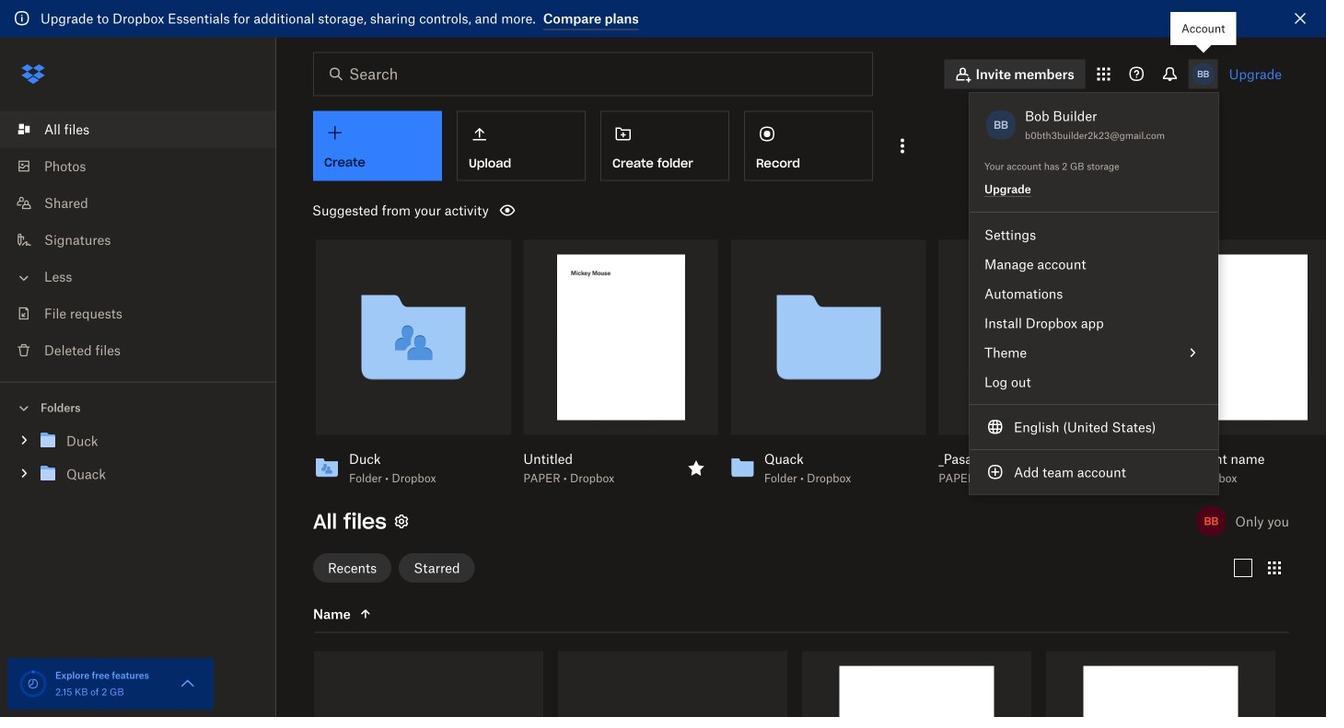 Task type: describe. For each thing, give the bounding box(es) containing it.
file, _ meeting notes_ add an event name (1).paper row
[[1047, 652, 1276, 718]]

less image
[[15, 269, 33, 287]]

account menu image
[[1189, 59, 1219, 89]]



Task type: vqa. For each thing, say whether or not it's contained in the screenshot.
alert
yes



Task type: locate. For each thing, give the bounding box(es) containing it.
choose a language: image
[[985, 416, 1007, 439]]

list item
[[0, 111, 276, 148]]

group
[[0, 421, 276, 505]]

file, _ getting started with dropbox paper.paper row
[[803, 652, 1032, 718]]

dropbox image
[[15, 56, 52, 93]]

shared folder, duck row
[[314, 652, 544, 718]]

menu
[[970, 93, 1219, 495]]

menu item
[[970, 413, 1219, 442]]

alert
[[0, 0, 1327, 37]]

folder, quack row
[[558, 652, 788, 718]]

list
[[0, 100, 276, 382]]



